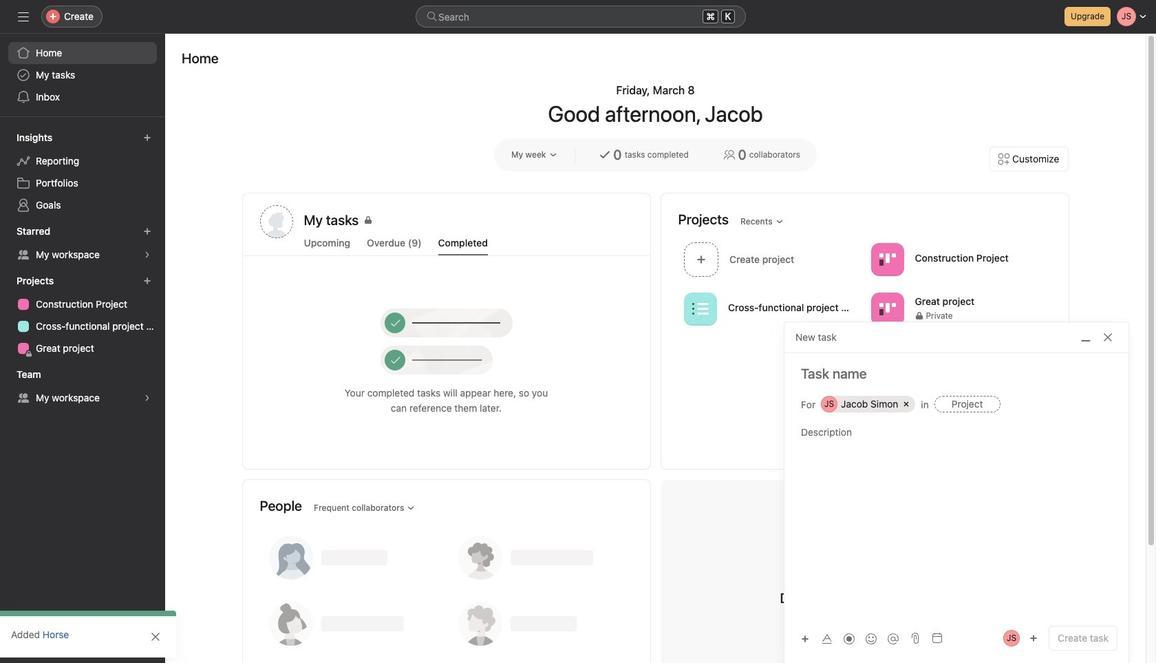 Task type: vqa. For each thing, say whether or not it's contained in the screenshot.
'Portfolios' 'link'
no



Task type: describe. For each thing, give the bounding box(es) containing it.
projects element
[[0, 269, 165, 362]]

new insights image
[[143, 134, 151, 142]]

teams element
[[0, 362, 165, 412]]

1 vertical spatial close image
[[150, 631, 161, 642]]

minimize image
[[1081, 332, 1092, 343]]

at mention image
[[888, 633, 899, 644]]

add profile photo image
[[260, 205, 293, 238]]

Search tasks, projects, and more text field
[[416, 6, 746, 28]]

Task name text field
[[785, 364, 1129, 384]]

hide sidebar image
[[18, 11, 29, 22]]

list image
[[692, 301, 709, 317]]

see details, my workspace image
[[143, 251, 151, 259]]



Task type: locate. For each thing, give the bounding box(es) containing it.
dialog
[[785, 322, 1129, 663]]

0 vertical spatial close image
[[1103, 332, 1114, 343]]

formatting image
[[822, 633, 833, 644]]

None field
[[416, 6, 746, 28]]

attach a file or paste an image image
[[910, 633, 921, 644]]

0 horizontal spatial close image
[[150, 631, 161, 642]]

insights element
[[0, 125, 165, 219]]

new project or portfolio image
[[143, 277, 151, 285]]

1 board image from the top
[[879, 251, 896, 268]]

starred element
[[0, 219, 165, 269]]

0 vertical spatial board image
[[879, 251, 896, 268]]

add or remove collaborators from this task image
[[1030, 634, 1038, 642]]

select due date image
[[932, 633, 943, 644]]

2 board image from the top
[[879, 301, 896, 317]]

see details, my workspace image
[[143, 394, 151, 402]]

board image
[[879, 251, 896, 268], [879, 301, 896, 317]]

1 vertical spatial board image
[[879, 301, 896, 317]]

global element
[[0, 34, 165, 116]]

close image
[[1103, 332, 1114, 343], [150, 631, 161, 642]]

insert an object image
[[802, 635, 810, 643]]

record a video image
[[844, 633, 855, 644]]

1 horizontal spatial close image
[[1103, 332, 1114, 343]]

emoji image
[[866, 633, 877, 644]]

add items to starred image
[[143, 227, 151, 235]]

toolbar
[[796, 628, 906, 648]]



